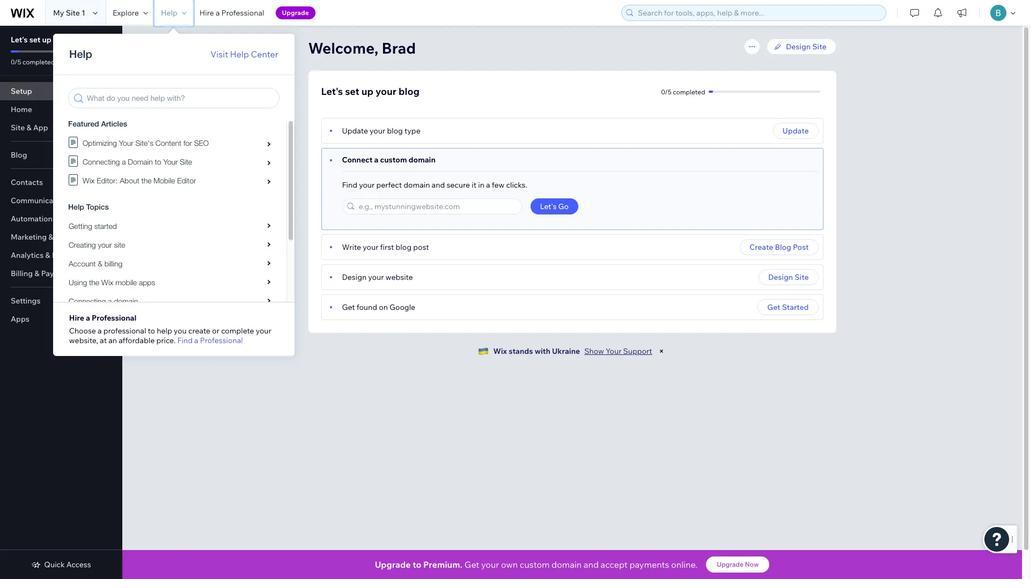 Task type: describe. For each thing, give the bounding box(es) containing it.
to inside choose a professional to help you create or complete your website, at an affordable price.
[[148, 326, 155, 336]]

sidebar element
[[0, 26, 122, 580]]

you
[[174, 326, 187, 336]]

upgrade for upgrade
[[282, 9, 309, 17]]

go
[[559, 202, 569, 212]]

premium.
[[424, 560, 463, 571]]

few
[[492, 180, 505, 190]]

app
[[33, 123, 48, 133]]

blog left type
[[387, 126, 403, 136]]

help
[[157, 326, 172, 336]]

1 horizontal spatial completed
[[673, 88, 706, 96]]

get for get found on google
[[342, 303, 355, 312]]

seo
[[55, 232, 71, 242]]

Search for tools, apps, help & more... field
[[635, 5, 883, 20]]

& for site
[[27, 123, 31, 133]]

find your perfect domain and secure it in a few clicks.
[[342, 180, 528, 190]]

1 vertical spatial hire a professional
[[69, 314, 137, 323]]

first
[[380, 243, 394, 252]]

secure
[[447, 180, 470, 190]]

get started button
[[758, 300, 819, 316]]

0 horizontal spatial hire
[[69, 314, 84, 323]]

& for billing
[[35, 269, 39, 279]]

create blog post button
[[740, 239, 819, 256]]

upgrade for upgrade now
[[717, 561, 744, 569]]

upgrade now button
[[707, 557, 770, 573]]

site & app button
[[0, 119, 122, 137]]

show your support button
[[585, 347, 653, 356]]

update for update
[[783, 126, 809, 136]]

center
[[251, 49, 279, 60]]

welcome,
[[308, 39, 379, 57]]

visit
[[211, 49, 228, 60]]

marketing & seo
[[11, 232, 71, 242]]

professional
[[104, 326, 146, 336]]

complete
[[221, 326, 254, 336]]

an
[[109, 336, 117, 346]]

e.g., mystunningwebsite.com field
[[356, 199, 518, 214]]

quick access
[[44, 561, 91, 570]]

in
[[478, 180, 485, 190]]

support
[[624, 347, 653, 356]]

blog inside sidebar element
[[71, 35, 87, 45]]

design inside button
[[769, 273, 794, 282]]

ukraine
[[552, 347, 580, 356]]

let's inside button
[[540, 202, 557, 212]]

& for marketing
[[48, 232, 53, 242]]

upgrade now
[[717, 561, 759, 569]]

explore
[[113, 8, 139, 18]]

completed inside sidebar element
[[23, 58, 55, 66]]

wix
[[494, 347, 507, 356]]

own
[[501, 560, 518, 571]]

marketing & seo button
[[0, 228, 122, 246]]

or
[[212, 326, 220, 336]]

payments
[[630, 560, 670, 571]]

help button
[[155, 0, 193, 26]]

1 horizontal spatial let's
[[321, 85, 343, 98]]

upgrade to premium. get your own custom domain and accept payments online.
[[375, 560, 698, 571]]

communications
[[11, 196, 71, 206]]

home
[[11, 105, 32, 114]]

1 vertical spatial to
[[413, 560, 422, 571]]

home link
[[0, 100, 122, 119]]

domain for perfect
[[404, 180, 430, 190]]

1 vertical spatial set
[[345, 85, 360, 98]]

analytics
[[11, 251, 44, 260]]

update your blog type
[[342, 126, 421, 136]]

1 horizontal spatial let's set up your blog
[[321, 85, 420, 98]]

setup link
[[0, 82, 122, 100]]

a right connect
[[374, 155, 379, 165]]

1 horizontal spatial 0/5 completed
[[662, 88, 706, 96]]

visit help center link
[[211, 48, 279, 61]]

set inside sidebar element
[[29, 35, 40, 45]]

find a professional
[[177, 336, 243, 346]]

my site 1
[[53, 8, 85, 18]]

up inside sidebar element
[[42, 35, 51, 45]]

website,
[[69, 336, 98, 346]]

reports
[[52, 251, 80, 260]]

help inside visit help center link
[[230, 49, 249, 60]]

connect a custom domain
[[342, 155, 436, 165]]

1 horizontal spatial custom
[[520, 560, 550, 571]]

accept
[[601, 560, 628, 571]]

billing & payments
[[11, 269, 76, 279]]

update for update your blog type
[[342, 126, 368, 136]]

site inside the design site link
[[813, 42, 827, 52]]

a right you
[[194, 336, 199, 346]]

1
[[82, 8, 85, 18]]

blog inside button
[[776, 243, 792, 252]]

find for find a professional
[[177, 336, 193, 346]]

upgrade for upgrade to premium. get your own custom domain and accept payments online.
[[375, 560, 411, 571]]

create
[[750, 243, 774, 252]]

choose a professional to help you create or complete your website, at an affordable price.
[[69, 326, 272, 346]]

write your first blog post
[[342, 243, 429, 252]]

perfect
[[377, 180, 402, 190]]

billing & payments button
[[0, 265, 122, 283]]

0 horizontal spatial custom
[[380, 155, 407, 165]]

contacts button
[[0, 173, 122, 192]]

upgrade button
[[276, 6, 316, 19]]

0 vertical spatial design site
[[787, 42, 827, 52]]

create
[[188, 326, 211, 336]]

stands
[[509, 347, 533, 356]]

found
[[357, 303, 377, 312]]

1 horizontal spatial get
[[465, 560, 480, 571]]

settings link
[[0, 292, 122, 310]]

website
[[386, 273, 413, 282]]

blog right first
[[396, 243, 412, 252]]

type
[[405, 126, 421, 136]]

0 vertical spatial hire a professional
[[200, 8, 264, 18]]

connect
[[342, 155, 373, 165]]

let's inside sidebar element
[[11, 35, 28, 45]]

apps
[[11, 315, 29, 324]]



Task type: vqa. For each thing, say whether or not it's contained in the screenshot.


Task type: locate. For each thing, give the bounding box(es) containing it.
domain right the perfect
[[404, 180, 430, 190]]

0/5
[[11, 58, 21, 66], [662, 88, 672, 96]]

professional for hire a professional link
[[222, 8, 264, 18]]

blog button
[[0, 146, 122, 164]]

let's up setup
[[11, 35, 28, 45]]

welcome, brad
[[308, 39, 416, 57]]

& left reports
[[45, 251, 50, 260]]

set
[[29, 35, 40, 45], [345, 85, 360, 98]]

get inside button
[[768, 303, 781, 312]]

a inside choose a professional to help you create or complete your website, at an affordable price.
[[98, 326, 102, 336]]

1 vertical spatial find
[[177, 336, 193, 346]]

& inside the "billing & payments" dropdown button
[[35, 269, 39, 279]]

show
[[585, 347, 604, 356]]

0 vertical spatial and
[[432, 180, 445, 190]]

online.
[[672, 560, 698, 571]]

a right in
[[486, 180, 491, 190]]

set up setup
[[29, 35, 40, 45]]

visit help center
[[211, 49, 279, 60]]

1 vertical spatial let's
[[321, 85, 343, 98]]

get left started
[[768, 303, 781, 312]]

to
[[148, 326, 155, 336], [413, 560, 422, 571]]

design site button
[[759, 270, 819, 286]]

access
[[66, 561, 91, 570]]

apps button
[[0, 310, 122, 329]]

design site inside button
[[769, 273, 809, 282]]

1 horizontal spatial hire a professional
[[200, 8, 264, 18]]

let's set up your blog up update your blog type on the left top of page
[[321, 85, 420, 98]]

design down create blog post button
[[769, 273, 794, 282]]

let's go button
[[531, 199, 579, 215]]

0 horizontal spatial find
[[177, 336, 193, 346]]

0 horizontal spatial blog
[[11, 150, 27, 160]]

upgrade
[[282, 9, 309, 17], [375, 560, 411, 571], [717, 561, 744, 569]]

1 horizontal spatial hire
[[200, 8, 214, 18]]

hire right help button
[[200, 8, 214, 18]]

1 vertical spatial and
[[584, 560, 599, 571]]

at
[[100, 336, 107, 346]]

1 vertical spatial help
[[230, 49, 249, 60]]

0/5 completed inside sidebar element
[[11, 58, 55, 66]]

0 vertical spatial help
[[161, 8, 178, 18]]

1 vertical spatial up
[[362, 85, 374, 98]]

it
[[472, 180, 477, 190]]

0 vertical spatial professional
[[222, 8, 264, 18]]

settings
[[11, 296, 41, 306]]

get for get started
[[768, 303, 781, 312]]

2 horizontal spatial get
[[768, 303, 781, 312]]

hire up choose at bottom
[[69, 314, 84, 323]]

blog inside popup button
[[11, 150, 27, 160]]

1 horizontal spatial upgrade
[[375, 560, 411, 571]]

analytics & reports button
[[0, 246, 122, 265]]

a
[[216, 8, 220, 18], [374, 155, 379, 165], [486, 180, 491, 190], [86, 314, 90, 323], [98, 326, 102, 336], [194, 336, 199, 346]]

0/5 inside sidebar element
[[11, 58, 21, 66]]

2 horizontal spatial let's
[[540, 202, 557, 212]]

get started
[[768, 303, 809, 312]]

1 horizontal spatial up
[[362, 85, 374, 98]]

choose
[[69, 326, 96, 336]]

& left the seo
[[48, 232, 53, 242]]

0 horizontal spatial update
[[342, 126, 368, 136]]

on
[[379, 303, 388, 312]]

0 horizontal spatial 0/5 completed
[[11, 58, 55, 66]]

0 vertical spatial set
[[29, 35, 40, 45]]

to left premium.
[[413, 560, 422, 571]]

analytics & reports
[[11, 251, 80, 260]]

1 vertical spatial let's set up your blog
[[321, 85, 420, 98]]

blog left post
[[776, 243, 792, 252]]

2 horizontal spatial upgrade
[[717, 561, 744, 569]]

0 horizontal spatial and
[[432, 180, 445, 190]]

your up update your blog type on the left top of page
[[376, 85, 397, 98]]

1 horizontal spatial find
[[342, 180, 358, 190]]

wix stands with ukraine show your support
[[494, 347, 653, 356]]

& inside marketing & seo popup button
[[48, 232, 53, 242]]

get right premium.
[[465, 560, 480, 571]]

your
[[606, 347, 622, 356]]

& right 'billing'
[[35, 269, 39, 279]]

up
[[42, 35, 51, 45], [362, 85, 374, 98]]

& inside site & app dropdown button
[[27, 123, 31, 133]]

clicks.
[[507, 180, 528, 190]]

your left website at the left top
[[368, 273, 384, 282]]

hire a professional up at
[[69, 314, 137, 323]]

let's set up your blog
[[11, 35, 87, 45], [321, 85, 420, 98]]

0 horizontal spatial completed
[[23, 58, 55, 66]]

blog down 1 on the left of page
[[71, 35, 87, 45]]

quick
[[44, 561, 65, 570]]

0 vertical spatial let's set up your blog
[[11, 35, 87, 45]]

& inside analytics & reports dropdown button
[[45, 251, 50, 260]]

0/5 completed
[[11, 58, 55, 66], [662, 88, 706, 96]]

post
[[413, 243, 429, 252]]

1 vertical spatial design site
[[769, 273, 809, 282]]

your up the connect a custom domain
[[370, 126, 386, 136]]

1 horizontal spatial set
[[345, 85, 360, 98]]

your left first
[[363, 243, 379, 252]]

update
[[342, 126, 368, 136], [783, 126, 809, 136]]

my
[[53, 8, 64, 18]]

let's set up your blog inside sidebar element
[[11, 35, 87, 45]]

0 vertical spatial completed
[[23, 58, 55, 66]]

your down "my"
[[53, 35, 69, 45]]

0 vertical spatial let's
[[11, 35, 28, 45]]

help
[[161, 8, 178, 18], [230, 49, 249, 60]]

affordable
[[119, 336, 155, 346]]

create blog post
[[750, 243, 809, 252]]

blog up type
[[399, 85, 420, 98]]

domain up find your perfect domain and secure it in a few clicks.
[[409, 155, 436, 165]]

0 horizontal spatial help
[[161, 8, 178, 18]]

professional for "find a professional" link at the bottom left
[[200, 336, 243, 346]]

google
[[390, 303, 416, 312]]

communications button
[[0, 192, 122, 210]]

0 horizontal spatial set
[[29, 35, 40, 45]]

0 vertical spatial find
[[342, 180, 358, 190]]

1 vertical spatial domain
[[404, 180, 430, 190]]

custom right own
[[520, 560, 550, 571]]

with
[[535, 347, 551, 356]]

billing
[[11, 269, 33, 279]]

0 vertical spatial to
[[148, 326, 155, 336]]

0 horizontal spatial get
[[342, 303, 355, 312]]

1 horizontal spatial update
[[783, 126, 809, 136]]

0 horizontal spatial up
[[42, 35, 51, 45]]

1 vertical spatial blog
[[776, 243, 792, 252]]

and left secure
[[432, 180, 445, 190]]

2 vertical spatial let's
[[540, 202, 557, 212]]

design down search for tools, apps, help & more... field
[[787, 42, 811, 52]]

your left the perfect
[[359, 180, 375, 190]]

find
[[342, 180, 358, 190], [177, 336, 193, 346]]

a up choose at bottom
[[86, 314, 90, 323]]

1 vertical spatial professional
[[92, 314, 137, 323]]

1 horizontal spatial 0/5
[[662, 88, 672, 96]]

let's down welcome,
[[321, 85, 343, 98]]

1 vertical spatial 0/5
[[662, 88, 672, 96]]

2 update from the left
[[783, 126, 809, 136]]

domain for custom
[[409, 155, 436, 165]]

marketing
[[11, 232, 47, 242]]

1 horizontal spatial blog
[[776, 243, 792, 252]]

0 horizontal spatial hire a professional
[[69, 314, 137, 323]]

0 vertical spatial custom
[[380, 155, 407, 165]]

payments
[[41, 269, 76, 279]]

1 vertical spatial 0/5 completed
[[662, 88, 706, 96]]

and left accept
[[584, 560, 599, 571]]

write
[[342, 243, 361, 252]]

help inside help button
[[161, 8, 178, 18]]

hire a professional up visit help center link
[[200, 8, 264, 18]]

& for analytics
[[45, 251, 50, 260]]

let's set up your blog down "my"
[[11, 35, 87, 45]]

hire a professional link
[[193, 0, 271, 26]]

a left an
[[98, 326, 102, 336]]

let's
[[11, 35, 28, 45], [321, 85, 343, 98], [540, 202, 557, 212]]

find right price.
[[177, 336, 193, 346]]

0 vertical spatial up
[[42, 35, 51, 45]]

0 horizontal spatial let's set up your blog
[[11, 35, 87, 45]]

site inside design site button
[[795, 273, 809, 282]]

get
[[342, 303, 355, 312], [768, 303, 781, 312], [465, 560, 480, 571]]

site
[[66, 8, 80, 18], [813, 42, 827, 52], [11, 123, 25, 133], [795, 273, 809, 282]]

blog
[[71, 35, 87, 45], [399, 85, 420, 98], [387, 126, 403, 136], [396, 243, 412, 252]]

set down welcome,
[[345, 85, 360, 98]]

1 horizontal spatial to
[[413, 560, 422, 571]]

custom
[[380, 155, 407, 165], [520, 560, 550, 571]]

site inside site & app dropdown button
[[11, 123, 25, 133]]

setup
[[11, 86, 32, 96]]

find down connect
[[342, 180, 358, 190]]

1 horizontal spatial help
[[230, 49, 249, 60]]

contacts
[[11, 178, 43, 187]]

design
[[787, 42, 811, 52], [342, 273, 367, 282], [769, 273, 794, 282]]

automations link
[[0, 210, 122, 228]]

blog up "contacts"
[[11, 150, 27, 160]]

0 vertical spatial domain
[[409, 155, 436, 165]]

1 vertical spatial completed
[[673, 88, 706, 96]]

and
[[432, 180, 445, 190], [584, 560, 599, 571]]

let's go
[[540, 202, 569, 212]]

2 vertical spatial professional
[[200, 336, 243, 346]]

&
[[27, 123, 31, 133], [48, 232, 53, 242], [45, 251, 50, 260], [35, 269, 39, 279]]

your inside sidebar element
[[53, 35, 69, 45]]

get left found
[[342, 303, 355, 312]]

custom up the perfect
[[380, 155, 407, 165]]

up up update your blog type on the left top of page
[[362, 85, 374, 98]]

up up setup link
[[42, 35, 51, 45]]

started
[[783, 303, 809, 312]]

site & app
[[11, 123, 48, 133]]

help right explore
[[161, 8, 178, 18]]

0 horizontal spatial upgrade
[[282, 9, 309, 17]]

a up visit
[[216, 8, 220, 18]]

1 vertical spatial custom
[[520, 560, 550, 571]]

let's left go on the top right
[[540, 202, 557, 212]]

domain
[[409, 155, 436, 165], [404, 180, 430, 190], [552, 560, 582, 571]]

price.
[[156, 336, 176, 346]]

1 vertical spatial hire
[[69, 314, 84, 323]]

your inside choose a professional to help you create or complete your website, at an affordable price.
[[256, 326, 272, 336]]

1 update from the left
[[342, 126, 368, 136]]

your left own
[[482, 560, 499, 571]]

0 vertical spatial 0/5
[[11, 58, 21, 66]]

design down write
[[342, 273, 367, 282]]

2 vertical spatial domain
[[552, 560, 582, 571]]

0 horizontal spatial to
[[148, 326, 155, 336]]

update inside button
[[783, 126, 809, 136]]

1 horizontal spatial and
[[584, 560, 599, 571]]

find for find your perfect domain and secure it in a few clicks.
[[342, 180, 358, 190]]

your right complete
[[256, 326, 272, 336]]

& left app
[[27, 123, 31, 133]]

professional
[[222, 8, 264, 18], [92, 314, 137, 323], [200, 336, 243, 346]]

domain left accept
[[552, 560, 582, 571]]

quick access button
[[31, 561, 91, 570]]

0 horizontal spatial 0/5
[[11, 58, 21, 66]]

help right visit
[[230, 49, 249, 60]]

0 vertical spatial blog
[[11, 150, 27, 160]]

post
[[794, 243, 809, 252]]

find a professional link
[[177, 336, 243, 346]]

to left "help"
[[148, 326, 155, 336]]

0 vertical spatial 0/5 completed
[[11, 58, 55, 66]]

0 vertical spatial hire
[[200, 8, 214, 18]]

0 horizontal spatial let's
[[11, 35, 28, 45]]

now
[[746, 561, 759, 569]]



